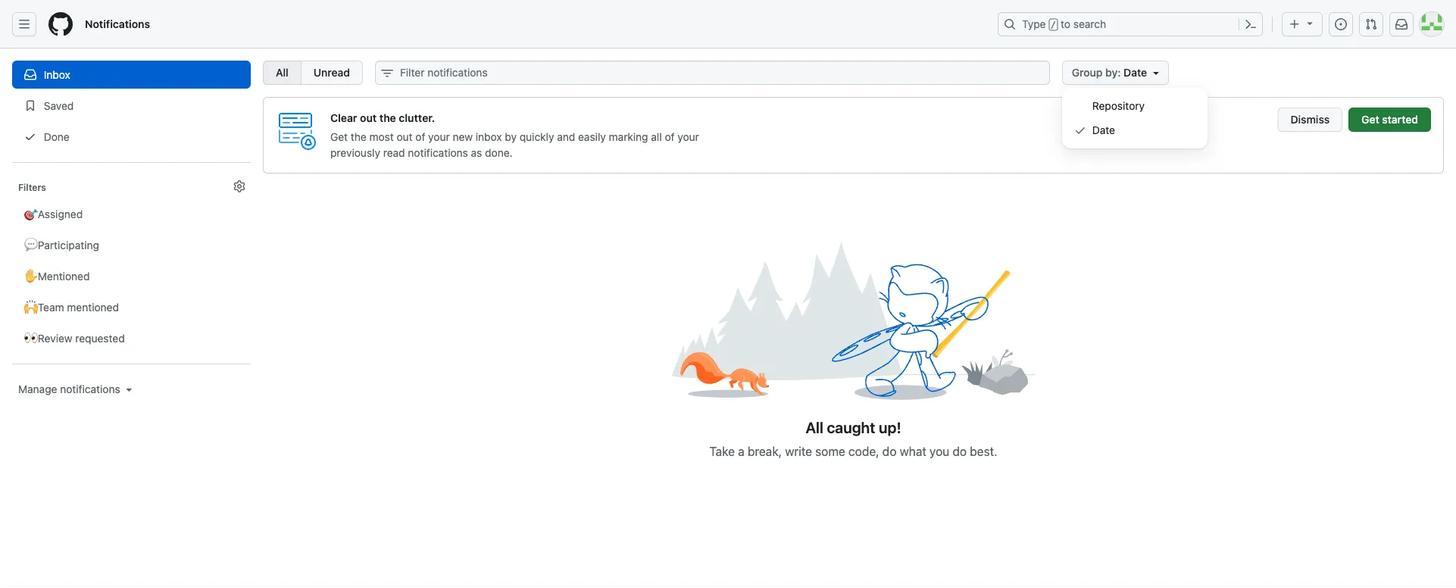 Task type: locate. For each thing, give the bounding box(es) containing it.
do right you
[[953, 444, 967, 458]]

notifications down the requested
[[60, 383, 120, 396]]

you
[[930, 444, 950, 458]]

of down clutter.
[[416, 130, 425, 143]]

0 horizontal spatial your
[[428, 130, 450, 143]]

notifications inside manage notifications popup button
[[60, 383, 120, 396]]

2 do from the left
[[953, 444, 967, 458]]

1 horizontal spatial all
[[806, 419, 824, 437]]

0 vertical spatial out
[[360, 111, 377, 124]]

1 vertical spatial triangle down image
[[123, 383, 135, 396]]

notifications
[[408, 146, 468, 159], [60, 383, 120, 396]]

do
[[883, 444, 897, 458], [953, 444, 967, 458]]

0 vertical spatial triangle down image
[[1151, 67, 1163, 79]]

triangle down image
[[1151, 67, 1163, 79], [123, 383, 135, 396]]

out up read
[[397, 130, 413, 143]]

dismiss
[[1291, 113, 1330, 126]]

participating
[[38, 239, 99, 251]]

quickly
[[520, 130, 554, 143]]

🎯 assigned
[[24, 208, 83, 220]]

clear out the clutter. get the most out of your new inbox by quickly and easily marking all of your previously read notifications as done.
[[330, 111, 699, 159]]

all inside all caught up! take a break, write some code, do what you do best.
[[806, 419, 824, 437]]

search
[[1074, 18, 1107, 30]]

your left the new
[[428, 130, 450, 143]]

marking
[[609, 130, 648, 143]]

date
[[1124, 66, 1148, 79], [1093, 124, 1116, 136]]

👀
[[24, 332, 35, 344]]

out
[[360, 111, 377, 124], [397, 130, 413, 143]]

new
[[453, 130, 473, 143]]

Filter notifications text field
[[375, 61, 1050, 85]]

get left started
[[1362, 113, 1380, 126]]

menu
[[1062, 88, 1208, 149]]

repository button
[[1068, 94, 1202, 118]]

2 of from the left
[[665, 130, 675, 143]]

get down clear
[[330, 130, 348, 143]]

of right all
[[665, 130, 675, 143]]

triangle down image down 👀 review requested link
[[123, 383, 135, 396]]

1 vertical spatial notifications
[[60, 383, 120, 396]]

0 horizontal spatial notifications
[[60, 383, 120, 396]]

inbox link
[[12, 61, 251, 89]]

of
[[416, 130, 425, 143], [665, 130, 675, 143]]

💬 participating
[[24, 239, 99, 251]]

dismiss button
[[1278, 108, 1343, 132]]

and
[[557, 130, 575, 143]]

💬
[[24, 239, 35, 251]]

1 vertical spatial get
[[330, 130, 348, 143]]

notifications image
[[1396, 18, 1408, 30]]

0 vertical spatial get
[[1362, 113, 1380, 126]]

🙌 team mentioned
[[24, 301, 119, 313]]

notifications link
[[79, 12, 156, 36]]

1 horizontal spatial get
[[1362, 113, 1380, 126]]

your
[[428, 130, 450, 143], [678, 130, 699, 143]]

👀 review requested
[[24, 332, 125, 344]]

💬 participating link
[[12, 231, 251, 259]]

1 vertical spatial the
[[351, 130, 367, 143]]

group by: date
[[1072, 66, 1148, 79]]

0 vertical spatial notifications
[[408, 146, 468, 159]]

0 vertical spatial the
[[380, 111, 396, 124]]

code,
[[849, 444, 880, 458]]

1 of from the left
[[416, 130, 425, 143]]

triangle down image up repository button
[[1151, 67, 1163, 79]]

saved link
[[12, 92, 251, 120]]

the up previously
[[351, 130, 367, 143]]

manage
[[18, 383, 57, 396]]

all for all
[[276, 66, 289, 79]]

requested
[[75, 332, 125, 344]]

the
[[380, 111, 396, 124], [351, 130, 367, 143]]

1 vertical spatial date
[[1093, 124, 1116, 136]]

notifications down the new
[[408, 146, 468, 159]]

the up the most in the left top of the page
[[380, 111, 396, 124]]

inbox image
[[24, 69, 36, 81]]

write
[[785, 444, 812, 458]]

date down repository
[[1093, 124, 1116, 136]]

up!
[[879, 419, 902, 437]]

all for all caught up! take a break, write some code, do what you do best.
[[806, 419, 824, 437]]

date button
[[1068, 118, 1202, 142]]

get started
[[1362, 113, 1419, 126]]

1 horizontal spatial notifications
[[408, 146, 468, 159]]

0 horizontal spatial get
[[330, 130, 348, 143]]

all up some
[[806, 419, 824, 437]]

clutter.
[[399, 111, 435, 124]]

all
[[276, 66, 289, 79], [806, 419, 824, 437]]

all left unread
[[276, 66, 289, 79]]

0 horizontal spatial all
[[276, 66, 289, 79]]

manage notifications
[[18, 383, 120, 396]]

None search field
[[375, 61, 1050, 85]]

assigned
[[38, 208, 83, 220]]

git pull request image
[[1366, 18, 1378, 30]]

all
[[651, 130, 662, 143]]

menu containing repository
[[1062, 88, 1208, 149]]

👀 review requested link
[[12, 324, 251, 352]]

triangle down image
[[1304, 17, 1316, 29]]

1 your from the left
[[428, 130, 450, 143]]

get
[[1362, 113, 1380, 126], [330, 130, 348, 143]]

0 horizontal spatial date
[[1093, 124, 1116, 136]]

0 horizontal spatial do
[[883, 444, 897, 458]]

0 vertical spatial all
[[276, 66, 289, 79]]

mentioned
[[67, 301, 119, 313]]

team
[[38, 301, 64, 313]]

0 horizontal spatial triangle down image
[[123, 383, 135, 396]]

0 vertical spatial date
[[1124, 66, 1148, 79]]

0 horizontal spatial of
[[416, 130, 425, 143]]

your right all
[[678, 130, 699, 143]]

all caught up! take a break, write some code, do what you do best.
[[710, 419, 998, 458]]

0 horizontal spatial out
[[360, 111, 377, 124]]

command palette image
[[1245, 18, 1257, 30]]

1 horizontal spatial of
[[665, 130, 675, 143]]

do left what
[[883, 444, 897, 458]]

take
[[710, 444, 735, 458]]

what
[[900, 444, 927, 458]]

notifications inside 'clear out the clutter. get the most out of your new inbox by quickly and easily marking all of your previously read notifications as done.'
[[408, 146, 468, 159]]

saved
[[41, 99, 74, 112]]

filters
[[18, 182, 46, 192]]

unread
[[314, 66, 350, 79]]

1 vertical spatial out
[[397, 130, 413, 143]]

date right by:
[[1124, 66, 1148, 79]]

inbox zero image
[[672, 234, 1036, 406]]

all inside button
[[276, 66, 289, 79]]

1 horizontal spatial do
[[953, 444, 967, 458]]

out up the most in the left top of the page
[[360, 111, 377, 124]]

1 vertical spatial all
[[806, 419, 824, 437]]

bookmark image
[[24, 100, 36, 112]]

most
[[369, 130, 394, 143]]

✋
[[24, 270, 35, 282]]

1 horizontal spatial your
[[678, 130, 699, 143]]

✋ mentioned link
[[12, 262, 251, 290]]



Task type: vqa. For each thing, say whether or not it's contained in the screenshot.
notifications
yes



Task type: describe. For each thing, give the bounding box(es) containing it.
plus image
[[1289, 18, 1301, 30]]

easily
[[578, 130, 606, 143]]

break,
[[748, 444, 782, 458]]

get started button
[[1349, 108, 1432, 132]]

all button
[[263, 61, 301, 85]]

mentioned
[[38, 270, 90, 282]]

🎯
[[24, 208, 35, 220]]

triangle down image inside manage notifications popup button
[[123, 383, 135, 396]]

done.
[[485, 146, 513, 159]]

manage notifications button
[[18, 382, 135, 397]]

read
[[383, 146, 405, 159]]

🙌 team mentioned link
[[12, 293, 251, 321]]

clear
[[330, 111, 357, 124]]

done
[[41, 130, 70, 143]]

code alert image
[[276, 110, 318, 152]]

by:
[[1106, 66, 1121, 79]]

review
[[38, 332, 72, 344]]

check image
[[24, 131, 36, 143]]

homepage image
[[49, 12, 73, 36]]

unread button
[[301, 61, 363, 85]]

get inside button
[[1362, 113, 1380, 126]]

as
[[471, 146, 482, 159]]

🙌
[[24, 301, 35, 313]]

inbox
[[476, 130, 502, 143]]

customize filters image
[[233, 180, 246, 192]]

notifications element
[[12, 49, 251, 523]]

previously
[[330, 146, 380, 159]]

started
[[1383, 113, 1419, 126]]

caught
[[827, 419, 876, 437]]

✋ mentioned
[[24, 270, 90, 282]]

repository
[[1093, 100, 1145, 112]]

notifications
[[85, 18, 150, 30]]

filter image
[[381, 67, 393, 80]]

issue opened image
[[1335, 18, 1347, 30]]

to
[[1061, 18, 1071, 30]]

inbox
[[44, 68, 70, 81]]

2 your from the left
[[678, 130, 699, 143]]

a
[[738, 444, 745, 458]]

1 horizontal spatial out
[[397, 130, 413, 143]]

type
[[1022, 18, 1046, 30]]

🎯 assigned link
[[12, 200, 251, 228]]

group
[[1072, 66, 1103, 79]]

0 horizontal spatial the
[[351, 130, 367, 143]]

1 horizontal spatial date
[[1124, 66, 1148, 79]]

some
[[816, 444, 846, 458]]

date inside button
[[1093, 124, 1116, 136]]

1 horizontal spatial triangle down image
[[1151, 67, 1163, 79]]

1 do from the left
[[883, 444, 897, 458]]

/
[[1051, 20, 1056, 30]]

by
[[505, 130, 517, 143]]

get inside 'clear out the clutter. get the most out of your new inbox by quickly and easily marking all of your previously read notifications as done.'
[[330, 130, 348, 143]]

1 horizontal spatial the
[[380, 111, 396, 124]]

best.
[[970, 444, 998, 458]]

type / to search
[[1022, 18, 1107, 30]]

done link
[[12, 123, 251, 151]]



